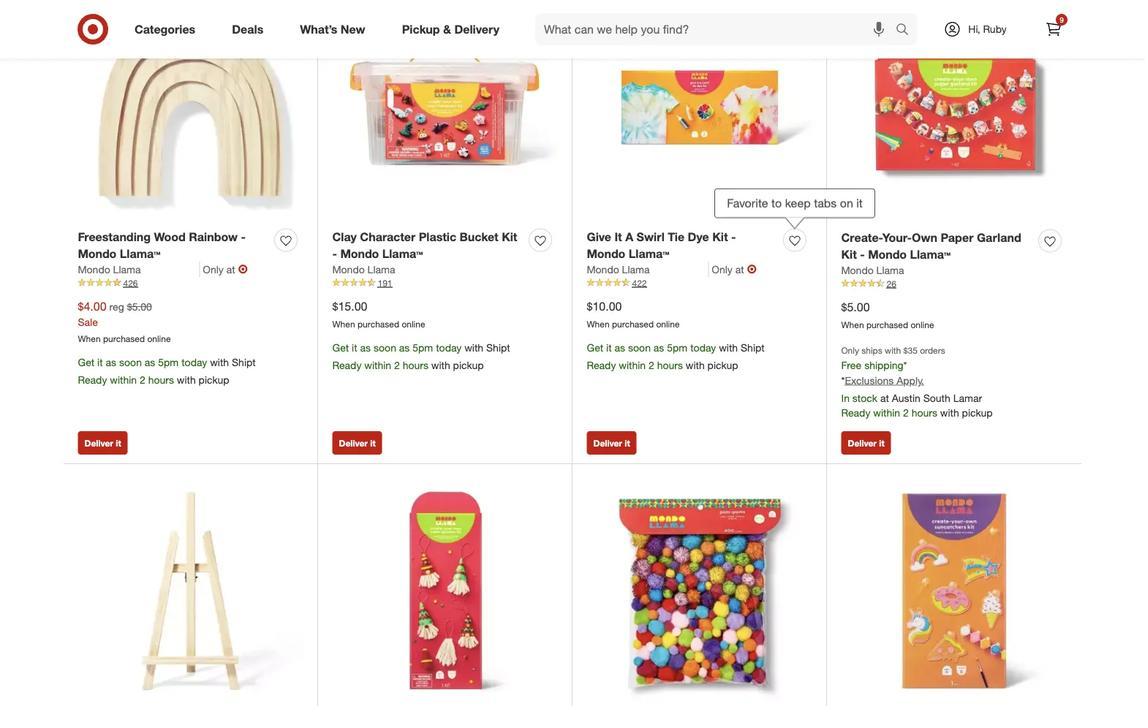 Task type: locate. For each thing, give the bounding box(es) containing it.
400ct pom-pom combo pack - mondo llama™ image
[[587, 479, 812, 704], [587, 479, 812, 704]]

exclusions
[[845, 374, 894, 387]]

deliver for give it a swirl tie dye kit - mondo llama™
[[593, 438, 622, 449]]

1 horizontal spatial get
[[332, 341, 349, 354]]

deliver it button for clay character plastic bucket kit - mondo llama™
[[332, 432, 382, 455]]

2 ¬ from the left
[[747, 262, 757, 277]]

pickup
[[453, 359, 484, 372], [708, 359, 738, 372], [199, 374, 229, 386], [962, 406, 993, 419]]

search
[[889, 23, 924, 38]]

pickup & delivery
[[402, 22, 499, 36]]

$35
[[904, 345, 918, 356]]

llama for mondo llama link on top of '191'
[[368, 263, 395, 276]]

only at ¬ for give it a swirl tie dye kit - mondo llama™
[[712, 262, 757, 277]]

* down free
[[841, 374, 845, 387]]

on
[[840, 206, 853, 221]]

only at ¬
[[203, 262, 248, 277], [712, 262, 757, 277]]

freestanding wood rainbow - mondo llama™
[[78, 230, 246, 261]]

- right the rainbow on the top of page
[[241, 230, 246, 244]]

online up the orders
[[911, 320, 934, 330]]

shipt
[[486, 341, 510, 354], [741, 341, 765, 354], [232, 356, 256, 369]]

mondo llama
[[78, 263, 141, 276], [332, 263, 395, 276], [587, 263, 650, 276], [841, 264, 904, 277]]

deliver for freestanding wood rainbow - mondo llama™
[[84, 438, 113, 449]]

today for $10.00
[[690, 341, 716, 354]]

favorite
[[727, 206, 768, 221]]

3 deliver it button from the left
[[587, 432, 637, 455]]

- down clay
[[332, 247, 337, 261]]

hi, ruby
[[968, 23, 1007, 35]]

swirl
[[637, 230, 665, 244]]

¬ for give it a swirl tie dye kit - mondo llama™
[[747, 262, 757, 277]]

1 horizontal spatial only at ¬
[[712, 262, 757, 277]]

ready inside only ships with $35 orders free shipping * * exclusions apply. in stock at  austin south lamar ready within 2 hours with pickup
[[841, 406, 871, 419]]

llama™ down character
[[382, 247, 423, 261]]

purchased inside $15.00 when purchased online
[[358, 319, 399, 330]]

when down $10.00
[[587, 319, 610, 330]]

1 horizontal spatial *
[[904, 359, 907, 372]]

2 horizontal spatial shipt
[[741, 341, 765, 354]]

soon
[[374, 341, 396, 354], [628, 341, 651, 354], [119, 356, 142, 369]]

online down 191 link
[[402, 319, 425, 330]]

give it a swirl tie dye kit - mondo llama™ image
[[587, 0, 812, 221], [587, 0, 812, 221]]

0 horizontal spatial ¬
[[238, 262, 248, 277]]

paper
[[941, 231, 974, 245]]

purchased inside $4.00 reg $5.00 sale when purchased online
[[103, 333, 145, 344]]

when down the "sale"
[[78, 333, 101, 344]]

1 horizontal spatial shipt
[[486, 341, 510, 354]]

1 horizontal spatial ¬
[[747, 262, 757, 277]]

within down $15.00 when purchased online
[[364, 359, 391, 372]]

1 deliver it from the left
[[84, 438, 121, 449]]

$15.00 when purchased online
[[332, 300, 425, 330]]

kit down create-
[[841, 248, 857, 262]]

llama™ down own
[[910, 248, 951, 262]]

search button
[[889, 13, 924, 48]]

¬
[[238, 262, 248, 277], [747, 262, 757, 277]]

when inside $4.00 reg $5.00 sale when purchased online
[[78, 333, 101, 344]]

llama up 426 at the left top of the page
[[113, 263, 141, 276]]

when down $15.00
[[332, 319, 355, 330]]

$5.00
[[841, 300, 870, 315], [127, 301, 152, 313]]

llama™ inside clay character plastic bucket kit - mondo llama™
[[382, 247, 423, 261]]

2 horizontal spatial today
[[690, 341, 716, 354]]

when
[[332, 319, 355, 330], [587, 319, 610, 330], [841, 320, 864, 330], [78, 333, 101, 344]]

freestanding wood rainbow - mondo llama™ image
[[78, 0, 303, 221], [78, 0, 303, 221]]

purchased down $15.00
[[358, 319, 399, 330]]

tabletop easel - mondo llama™ image
[[78, 479, 303, 704], [78, 479, 303, 704]]

ready down the "sale"
[[78, 374, 107, 386]]

5pm for $15.00
[[413, 341, 433, 354]]

0 horizontal spatial only
[[203, 263, 224, 276]]

0 horizontal spatial only at ¬
[[203, 262, 248, 277]]

1 horizontal spatial at
[[735, 263, 744, 276]]

mondo llama up '191'
[[332, 263, 395, 276]]

mondo llama up 26
[[841, 264, 904, 277]]

deliver it button for freestanding wood rainbow - mondo llama™
[[78, 432, 128, 455]]

only at ¬ up 422 link
[[712, 262, 757, 277]]

online inside "$5.00 when purchased online"
[[911, 320, 934, 330]]

2 for llama™
[[140, 374, 145, 386]]

¬ for freestanding wood rainbow - mondo llama™
[[238, 262, 248, 277]]

llama up 422
[[622, 263, 650, 276]]

5pm down $4.00 reg $5.00 sale when purchased online
[[158, 356, 179, 369]]

within down $4.00 reg $5.00 sale when purchased online
[[110, 374, 137, 386]]

give
[[587, 230, 611, 244]]

1 horizontal spatial 5pm
[[413, 341, 433, 354]]

stock
[[853, 392, 878, 405]]

1 horizontal spatial $5.00
[[841, 300, 870, 315]]

get it as soon as 5pm today with shipt ready within 2 hours with pickup
[[332, 341, 510, 372], [587, 341, 765, 372], [78, 356, 256, 386]]

$5.00 right reg
[[127, 301, 152, 313]]

deliver it button for give it a swirl tie dye kit - mondo llama™
[[587, 432, 637, 455]]

mondo llama link up 26
[[841, 263, 904, 278]]

ready down $15.00
[[332, 359, 362, 372]]

within
[[364, 359, 391, 372], [619, 359, 646, 372], [110, 374, 137, 386], [873, 406, 900, 419]]

2 only at ¬ from the left
[[712, 262, 757, 277]]

soon down $4.00 reg $5.00 sale when purchased online
[[119, 356, 142, 369]]

2 down $15.00 when purchased online
[[394, 359, 400, 372]]

mondo llama up 426 at the left top of the page
[[78, 263, 141, 276]]

2 horizontal spatial get it as soon as 5pm today with shipt ready within 2 hours with pickup
[[587, 341, 765, 372]]

3 deliver it from the left
[[593, 438, 630, 449]]

&
[[443, 22, 451, 36]]

get it as soon as 5pm today with shipt ready within 2 hours with pickup down $4.00 reg $5.00 sale when purchased online
[[78, 356, 256, 386]]

mondo llama up 422
[[587, 263, 650, 276]]

1 only at ¬ from the left
[[203, 262, 248, 277]]

- inside create-your-own paper garland kit - mondo llama™
[[860, 248, 865, 262]]

get down $10.00
[[587, 341, 603, 354]]

422 link
[[587, 277, 812, 290]]

shipt for -
[[741, 341, 765, 354]]

soon for $10.00
[[628, 341, 651, 354]]

1 ¬ from the left
[[238, 262, 248, 277]]

only at ¬ down the rainbow on the top of page
[[203, 262, 248, 277]]

2 horizontal spatial soon
[[628, 341, 651, 354]]

0 horizontal spatial *
[[841, 374, 845, 387]]

¬ up '426' link
[[238, 262, 248, 277]]

clay character plastic bucket kit - mondo llama™ image
[[332, 0, 558, 221], [332, 0, 558, 221]]

online for $15.00
[[402, 319, 425, 330]]

191
[[378, 278, 392, 289]]

kit inside the give it a swirl tie dye kit - mondo llama™
[[712, 230, 728, 244]]

1 deliver from the left
[[84, 438, 113, 449]]

today
[[436, 341, 462, 354], [690, 341, 716, 354], [181, 356, 207, 369]]

llama™ down freestanding in the top of the page
[[120, 247, 160, 261]]

within for freestanding wood rainbow - mondo llama™
[[110, 374, 137, 386]]

5pm down $15.00 when purchased online
[[413, 341, 433, 354]]

ready down $10.00
[[587, 359, 616, 372]]

llama up '191'
[[368, 263, 395, 276]]

only up '426' link
[[203, 263, 224, 276]]

hours for dye
[[657, 359, 683, 372]]

only up free
[[841, 345, 859, 356]]

get
[[332, 341, 349, 354], [587, 341, 603, 354], [78, 356, 95, 369]]

get down $15.00
[[332, 341, 349, 354]]

when inside $15.00 when purchased online
[[332, 319, 355, 330]]

4 deliver it button from the left
[[841, 432, 891, 455]]

in
[[841, 392, 850, 405]]

deliver for create-your-own paper garland kit - mondo llama™
[[848, 438, 877, 449]]

create-your-own suncatchers kit - mondo llama™ image
[[841, 479, 1067, 705], [841, 479, 1067, 705]]

191 link
[[332, 277, 558, 290]]

deals link
[[220, 13, 282, 45]]

deliver it for give it a swirl tie dye kit - mondo llama™
[[593, 438, 630, 449]]

hours for -
[[403, 359, 428, 372]]

hours down south
[[912, 406, 937, 419]]

purchased inside "$5.00 when purchased online"
[[867, 320, 908, 330]]

llama
[[113, 263, 141, 276], [368, 263, 395, 276], [622, 263, 650, 276], [877, 264, 904, 277]]

¬ up 422 link
[[747, 262, 757, 277]]

soon down $10.00 when purchased online
[[628, 341, 651, 354]]

deliver it button
[[78, 432, 128, 455], [332, 432, 382, 455], [587, 432, 637, 455], [841, 432, 891, 455]]

only up 422 link
[[712, 263, 733, 276]]

shipt for llama™
[[486, 341, 510, 354]]

deliver it for clay character plastic bucket kit - mondo llama™
[[339, 438, 376, 449]]

2 down the austin
[[903, 406, 909, 419]]

9 link
[[1038, 13, 1070, 45]]

when inside "$5.00 when purchased online"
[[841, 320, 864, 330]]

create-your-own paper garland kit - mondo llama™ image
[[841, 0, 1067, 221], [841, 0, 1067, 221]]

deliver it button for create-your-own paper garland kit - mondo llama™
[[841, 432, 891, 455]]

$5.00 up ships
[[841, 300, 870, 315]]

soon down $15.00 when purchased online
[[374, 341, 396, 354]]

within down $10.00 when purchased online
[[619, 359, 646, 372]]

with
[[465, 341, 484, 354], [719, 341, 738, 354], [885, 345, 901, 356], [210, 356, 229, 369], [431, 359, 450, 372], [686, 359, 705, 372], [177, 374, 196, 386], [940, 406, 959, 419]]

2 horizontal spatial at
[[880, 392, 889, 405]]

at down the rainbow on the top of page
[[226, 263, 235, 276]]

create-your-own paper garland kit - mondo llama™ link
[[841, 230, 1033, 263]]

1 horizontal spatial soon
[[374, 341, 396, 354]]

2 horizontal spatial only
[[841, 345, 859, 356]]

online down '426' link
[[147, 333, 171, 344]]

mondo
[[78, 247, 117, 261], [340, 247, 379, 261], [587, 247, 626, 261], [868, 248, 907, 262], [78, 263, 110, 276], [332, 263, 365, 276], [587, 263, 619, 276], [841, 264, 874, 277]]

llama up 26
[[877, 264, 904, 277]]

26 link
[[841, 278, 1067, 291]]

mondo llama link up 426 at the left top of the page
[[78, 262, 200, 277]]

ships
[[862, 345, 882, 356]]

purchased down reg
[[103, 333, 145, 344]]

kit
[[502, 230, 517, 244], [712, 230, 728, 244], [841, 248, 857, 262]]

2 horizontal spatial kit
[[841, 248, 857, 262]]

2 deliver from the left
[[339, 438, 368, 449]]

2 deliver it button from the left
[[332, 432, 382, 455]]

purchased up ships
[[867, 320, 908, 330]]

$4.00
[[78, 300, 106, 314]]

wood
[[154, 230, 186, 244]]

clay character plastic bucket kit - mondo llama™
[[332, 230, 517, 261]]

4 deliver from the left
[[848, 438, 877, 449]]

create-your-own santa gnomes kit - mondo llama™ image
[[332, 479, 558, 704], [332, 479, 558, 704]]

get it as soon as 5pm today with shipt ready within 2 hours with pickup down $15.00 when purchased online
[[332, 341, 510, 372]]

-
[[241, 230, 246, 244], [731, 230, 736, 244], [332, 247, 337, 261], [860, 248, 865, 262]]

0 horizontal spatial at
[[226, 263, 235, 276]]

only
[[203, 263, 224, 276], [712, 263, 733, 276], [841, 345, 859, 356]]

purchased
[[358, 319, 399, 330], [612, 319, 654, 330], [867, 320, 908, 330], [103, 333, 145, 344]]

ruby
[[983, 23, 1007, 35]]

2 down $4.00 reg $5.00 sale when purchased online
[[140, 374, 145, 386]]

at for freestanding wood rainbow - mondo llama™
[[226, 263, 235, 276]]

character
[[360, 230, 416, 244]]

* down $35
[[904, 359, 907, 372]]

2 horizontal spatial 5pm
[[667, 341, 688, 354]]

hours
[[403, 359, 428, 372], [657, 359, 683, 372], [148, 374, 174, 386], [912, 406, 937, 419]]

mondo llama link
[[78, 262, 200, 277], [332, 262, 395, 277], [587, 262, 709, 277], [841, 263, 904, 278]]

tie
[[668, 230, 685, 244]]

- down favorite
[[731, 230, 736, 244]]

llama™ down swirl
[[629, 247, 669, 261]]

2 horizontal spatial get
[[587, 341, 603, 354]]

hours inside only ships with $35 orders free shipping * * exclusions apply. in stock at  austin south lamar ready within 2 hours with pickup
[[912, 406, 937, 419]]

dye
[[688, 230, 709, 244]]

get down the "sale"
[[78, 356, 95, 369]]

when up ships
[[841, 320, 864, 330]]

5pm down $10.00 when purchased online
[[667, 341, 688, 354]]

1 vertical spatial *
[[841, 374, 845, 387]]

purchased down $10.00
[[612, 319, 654, 330]]

0 horizontal spatial get it as soon as 5pm today with shipt ready within 2 hours with pickup
[[78, 356, 256, 386]]

- down create-
[[860, 248, 865, 262]]

kit right bucket
[[502, 230, 517, 244]]

deliver
[[84, 438, 113, 449], [339, 438, 368, 449], [593, 438, 622, 449], [848, 438, 877, 449]]

0 vertical spatial *
[[904, 359, 907, 372]]

kit right the dye
[[712, 230, 728, 244]]

purchased inside $10.00 when purchased online
[[612, 319, 654, 330]]

online for $5.00
[[911, 320, 934, 330]]

llama for mondo llama link over 26
[[877, 264, 904, 277]]

hours down $4.00 reg $5.00 sale when purchased online
[[148, 374, 174, 386]]

online inside $4.00 reg $5.00 sale when purchased online
[[147, 333, 171, 344]]

own
[[912, 231, 938, 245]]

give it a swirl tie dye kit - mondo llama™
[[587, 230, 736, 261]]

hi,
[[968, 23, 980, 35]]

it
[[615, 230, 622, 244]]

1 horizontal spatial kit
[[712, 230, 728, 244]]

online down 422 link
[[656, 319, 680, 330]]

0 horizontal spatial kit
[[502, 230, 517, 244]]

3 deliver from the left
[[593, 438, 622, 449]]

1 horizontal spatial get it as soon as 5pm today with shipt ready within 2 hours with pickup
[[332, 341, 510, 372]]

today for $15.00
[[436, 341, 462, 354]]

0 horizontal spatial get
[[78, 356, 95, 369]]

0 horizontal spatial $5.00
[[127, 301, 152, 313]]

at up 422 link
[[735, 263, 744, 276]]

at
[[226, 263, 235, 276], [735, 263, 744, 276], [880, 392, 889, 405]]

4 deliver it from the left
[[848, 438, 885, 449]]

hours down $10.00 when purchased online
[[657, 359, 683, 372]]

reg
[[109, 301, 124, 313]]

online inside $10.00 when purchased online
[[656, 319, 680, 330]]

1 horizontal spatial today
[[436, 341, 462, 354]]

as
[[360, 341, 371, 354], [399, 341, 410, 354], [615, 341, 625, 354], [654, 341, 664, 354], [106, 356, 116, 369], [145, 356, 155, 369]]

*
[[904, 359, 907, 372], [841, 374, 845, 387]]

ready down stock
[[841, 406, 871, 419]]

new
[[341, 22, 365, 36]]

2 deliver it from the left
[[339, 438, 376, 449]]

2 down $10.00 when purchased online
[[649, 359, 654, 372]]

only inside only ships with $35 orders free shipping * * exclusions apply. in stock at  austin south lamar ready within 2 hours with pickup
[[841, 345, 859, 356]]

get it as soon as 5pm today with shipt ready within 2 hours with pickup down $10.00 when purchased online
[[587, 341, 765, 372]]

hours down $15.00 when purchased online
[[403, 359, 428, 372]]

when for $5.00
[[841, 320, 864, 330]]

at down exclusions apply. link
[[880, 392, 889, 405]]

online for $10.00
[[656, 319, 680, 330]]

clay
[[332, 230, 357, 244]]

1 horizontal spatial only
[[712, 263, 733, 276]]

0 horizontal spatial 5pm
[[158, 356, 179, 369]]

within down the austin
[[873, 406, 900, 419]]

1 deliver it button from the left
[[78, 432, 128, 455]]

when inside $10.00 when purchased online
[[587, 319, 610, 330]]

2 for dye
[[649, 359, 654, 372]]

mondo inside clay character plastic bucket kit - mondo llama™
[[340, 247, 379, 261]]

online inside $15.00 when purchased online
[[402, 319, 425, 330]]

apply.
[[897, 374, 924, 387]]

it
[[857, 206, 863, 221], [352, 341, 357, 354], [606, 341, 612, 354], [97, 356, 103, 369], [116, 438, 121, 449], [370, 438, 376, 449], [625, 438, 630, 449], [879, 438, 885, 449]]

online
[[402, 319, 425, 330], [656, 319, 680, 330], [911, 320, 934, 330], [147, 333, 171, 344]]



Task type: vqa. For each thing, say whether or not it's contained in the screenshot.
Clay Character Plastic Bucket Kit - Mondo Llama™'s "Deliver it"
yes



Task type: describe. For each thing, give the bounding box(es) containing it.
within for give it a swirl tie dye kit - mondo llama™
[[619, 359, 646, 372]]

at inside only ships with $35 orders free shipping * * exclusions apply. in stock at  austin south lamar ready within 2 hours with pickup
[[880, 392, 889, 405]]

freestanding wood rainbow - mondo llama™ link
[[78, 229, 269, 262]]

clay character plastic bucket kit - mondo llama™ link
[[332, 229, 523, 262]]

get for $15.00
[[332, 341, 349, 354]]

favorite to keep tabs on it
[[727, 206, 863, 221]]

freestanding
[[78, 230, 151, 244]]

what's new
[[300, 22, 365, 36]]

only for freestanding wood rainbow - mondo llama™
[[203, 263, 224, 276]]

$15.00
[[332, 300, 367, 314]]

get it as soon as 5pm today with shipt ready within 2 hours with pickup for $15.00
[[332, 341, 510, 372]]

rainbow
[[189, 230, 238, 244]]

deliver it for freestanding wood rainbow - mondo llama™
[[84, 438, 121, 449]]

purchased for $10.00
[[612, 319, 654, 330]]

get for $10.00
[[587, 341, 603, 354]]

purchased for $15.00
[[358, 319, 399, 330]]

426
[[123, 278, 138, 289]]

mondo llama link up '191'
[[332, 262, 395, 277]]

get it as soon as 5pm today with shipt ready within 2 hours with pickup for $10.00
[[587, 341, 765, 372]]

hours for llama™
[[148, 374, 174, 386]]

mondo inside the give it a swirl tie dye kit - mondo llama™
[[587, 247, 626, 261]]

$5.00 inside "$5.00 when purchased online"
[[841, 300, 870, 315]]

ready for freestanding wood rainbow - mondo llama™
[[78, 374, 107, 386]]

26
[[887, 279, 896, 290]]

deliver for clay character plastic bucket kit - mondo llama™
[[339, 438, 368, 449]]

purchased for $5.00
[[867, 320, 908, 330]]

austin
[[892, 392, 921, 405]]

0 horizontal spatial today
[[181, 356, 207, 369]]

- inside the give it a swirl tie dye kit - mondo llama™
[[731, 230, 736, 244]]

$4.00 reg $5.00 sale when purchased online
[[78, 300, 171, 344]]

at for give it a swirl tie dye kit - mondo llama™
[[735, 263, 744, 276]]

plastic
[[419, 230, 456, 244]]

free
[[841, 359, 862, 372]]

mondo inside freestanding wood rainbow - mondo llama™
[[78, 247, 117, 261]]

a
[[625, 230, 633, 244]]

- inside clay character plastic bucket kit - mondo llama™
[[332, 247, 337, 261]]

llama for mondo llama link over 422
[[622, 263, 650, 276]]

What can we help you find? suggestions appear below search field
[[535, 13, 899, 45]]

pickup for clay character plastic bucket kit - mondo llama™
[[453, 359, 484, 372]]

lamar
[[953, 392, 982, 405]]

llama™ inside create-your-own paper garland kit - mondo llama™
[[910, 248, 951, 262]]

within for clay character plastic bucket kit - mondo llama™
[[364, 359, 391, 372]]

2 inside only ships with $35 orders free shipping * * exclusions apply. in stock at  austin south lamar ready within 2 hours with pickup
[[903, 406, 909, 419]]

llama™ inside the give it a swirl tie dye kit - mondo llama™
[[629, 247, 669, 261]]

your-
[[882, 231, 912, 245]]

south
[[923, 392, 951, 405]]

- inside freestanding wood rainbow - mondo llama™
[[241, 230, 246, 244]]

when for $10.00
[[587, 319, 610, 330]]

pickup & delivery link
[[390, 13, 518, 45]]

ready for give it a swirl tie dye kit - mondo llama™
[[587, 359, 616, 372]]

llama for mondo llama link on top of 426 at the left top of the page
[[113, 263, 141, 276]]

shipping
[[864, 359, 904, 372]]

delivery
[[454, 22, 499, 36]]

what's
[[300, 22, 337, 36]]

only for give it a swirl tie dye kit - mondo llama™
[[712, 263, 733, 276]]

deliver it for create-your-own paper garland kit - mondo llama™
[[848, 438, 885, 449]]

9
[[1060, 15, 1064, 24]]

categories link
[[122, 13, 214, 45]]

deals
[[232, 22, 263, 36]]

426 link
[[78, 277, 303, 290]]

5pm for $10.00
[[667, 341, 688, 354]]

soon for $15.00
[[374, 341, 396, 354]]

keep
[[785, 206, 811, 221]]

bucket
[[460, 230, 499, 244]]

0 horizontal spatial shipt
[[232, 356, 256, 369]]

pickup inside only ships with $35 orders free shipping * * exclusions apply. in stock at  austin south lamar ready within 2 hours with pickup
[[962, 406, 993, 419]]

mondo inside create-your-own paper garland kit - mondo llama™
[[868, 248, 907, 262]]

0 horizontal spatial soon
[[119, 356, 142, 369]]

pickup for freestanding wood rainbow - mondo llama™
[[199, 374, 229, 386]]

ready for clay character plastic bucket kit - mondo llama™
[[332, 359, 362, 372]]

2 for -
[[394, 359, 400, 372]]

$10.00 when purchased online
[[587, 300, 680, 330]]

create-
[[841, 231, 882, 245]]

when for $15.00
[[332, 319, 355, 330]]

pickup for give it a swirl tie dye kit - mondo llama™
[[708, 359, 738, 372]]

tabs
[[814, 206, 837, 221]]

$5.00 when purchased online
[[841, 300, 934, 330]]

kit inside create-your-own paper garland kit - mondo llama™
[[841, 248, 857, 262]]

$10.00
[[587, 300, 622, 314]]

mondo llama link up 422
[[587, 262, 709, 277]]

to
[[772, 206, 782, 221]]

llama™ inside freestanding wood rainbow - mondo llama™
[[120, 247, 160, 261]]

sale
[[78, 316, 98, 329]]

only at ¬ for freestanding wood rainbow - mondo llama™
[[203, 262, 248, 277]]

$5.00 inside $4.00 reg $5.00 sale when purchased online
[[127, 301, 152, 313]]

give it a swirl tie dye kit - mondo llama™ link
[[587, 229, 778, 262]]

garland
[[977, 231, 1021, 245]]

what's new link
[[288, 13, 384, 45]]

kit inside clay character plastic bucket kit - mondo llama™
[[502, 230, 517, 244]]

only ships with $35 orders free shipping * * exclusions apply. in stock at  austin south lamar ready within 2 hours with pickup
[[841, 345, 993, 419]]

422
[[632, 278, 647, 289]]

orders
[[920, 345, 945, 356]]

categories
[[135, 22, 195, 36]]

create-your-own paper garland kit - mondo llama™
[[841, 231, 1021, 262]]

within inside only ships with $35 orders free shipping * * exclusions apply. in stock at  austin south lamar ready within 2 hours with pickup
[[873, 406, 900, 419]]

pickup
[[402, 22, 440, 36]]

exclusions apply. link
[[845, 374, 924, 387]]



